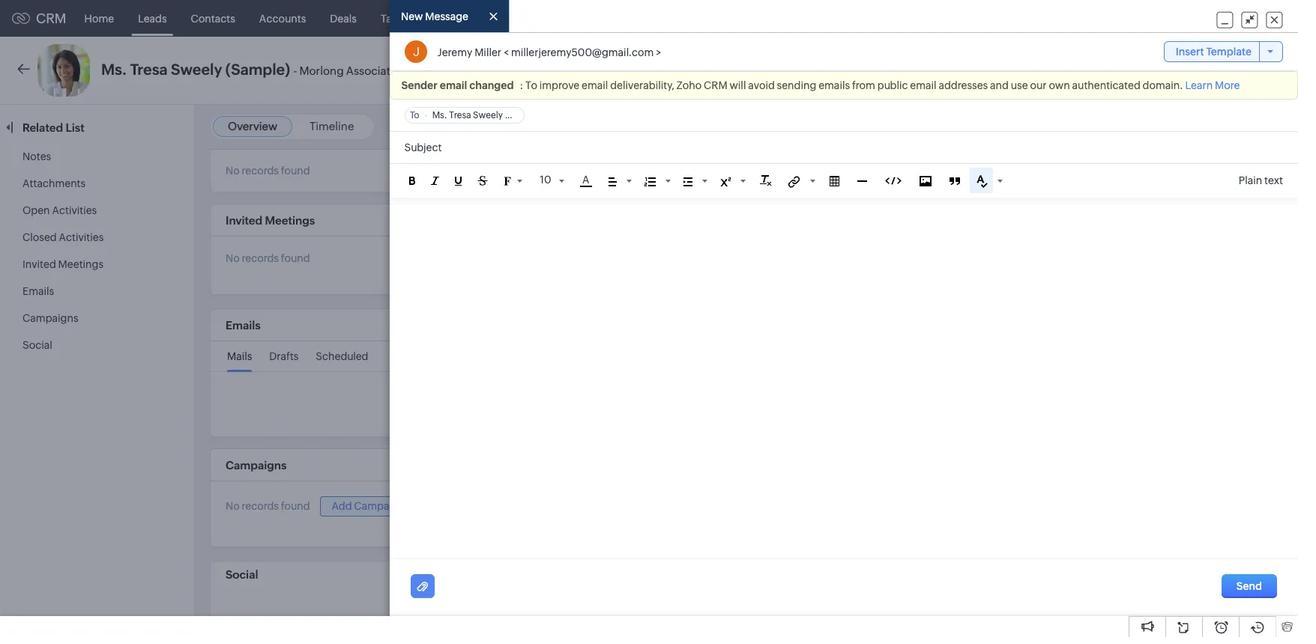 Task type: vqa. For each thing, say whether or not it's contained in the screenshot.
first records from the top of the page
yes



Task type: describe. For each thing, give the bounding box(es) containing it.
upgrade
[[996, 19, 1039, 29]]

from
[[852, 80, 875, 92]]

sender email changed : to improve email deliverability, zoho crm will avoid sending emails from public email addresses and use our own authenticated domain. learn more
[[402, 80, 1240, 92]]

activities for open activities
[[52, 205, 97, 217]]

insert template
[[1176, 46, 1252, 58]]

1 horizontal spatial invited
[[226, 214, 263, 227]]

contacts
[[191, 12, 235, 24]]

0 horizontal spatial social
[[22, 340, 52, 352]]

a
[[582, 174, 589, 186]]

convert
[[1066, 64, 1106, 76]]

1 horizontal spatial campaigns
[[226, 459, 287, 472]]

zoho
[[677, 80, 702, 92]]

more
[[1215, 80, 1240, 92]]

campaigns link
[[22, 313, 78, 325]]

open
[[22, 205, 50, 217]]

convert button
[[1051, 58, 1122, 82]]

script image
[[720, 177, 730, 186]]

1 horizontal spatial :
[[1209, 125, 1212, 136]]

learn
[[1186, 80, 1213, 92]]

add
[[332, 501, 352, 513]]

deals
[[330, 12, 357, 24]]

overview link
[[228, 120, 277, 133]]

overview
[[228, 120, 277, 133]]

deals link
[[318, 0, 369, 36]]

sending
[[777, 80, 817, 92]]

message
[[425, 11, 468, 23]]

marketplace element
[[1161, 0, 1192, 36]]

notes link
[[22, 151, 51, 163]]

last update : 9 day(s) ago
[[1153, 125, 1268, 136]]

send email
[[975, 64, 1030, 76]]

will
[[730, 80, 746, 92]]

text
[[1265, 175, 1283, 187]]

invited meetings link
[[22, 259, 103, 271]]

emails link
[[22, 286, 54, 298]]

calls link
[[489, 0, 536, 36]]

send email button
[[960, 58, 1045, 82]]

contacts link
[[179, 0, 247, 36]]

setup element
[[1192, 0, 1222, 37]]

1 horizontal spatial meetings
[[265, 214, 315, 227]]

ms. for ms. tresa sweely (sample)
[[432, 110, 447, 121]]

plain
[[1239, 175, 1263, 187]]

improve
[[540, 80, 580, 92]]

3 found from the top
[[281, 501, 310, 513]]

update
[[1174, 125, 1207, 136]]

changed
[[470, 80, 514, 92]]

0 vertical spatial crm
[[36, 10, 66, 26]]

alignment image
[[608, 177, 616, 186]]

attachments
[[22, 178, 86, 190]]

authenticated
[[1072, 80, 1141, 92]]

0 horizontal spatial meetings
[[58, 259, 103, 271]]

activities for closed activities
[[59, 232, 104, 244]]

tresa for ms. tresa sweely (sample)
[[449, 110, 471, 121]]

edit button
[[1128, 58, 1178, 82]]

2 records from the top
[[242, 253, 279, 265]]

home link
[[72, 0, 126, 36]]

ago
[[1251, 125, 1268, 136]]

spell check image
[[976, 176, 987, 188]]

1 found from the top
[[281, 165, 310, 177]]

tasks
[[381, 12, 407, 24]]

attachments link
[[22, 178, 86, 190]]

1 horizontal spatial invited meetings
[[226, 214, 315, 227]]

1 no records found from the top
[[226, 165, 310, 177]]

1 no from the top
[[226, 165, 240, 177]]

10 link
[[538, 172, 564, 188]]

notes
[[22, 151, 51, 163]]

edit
[[1144, 64, 1163, 76]]

3 email from the left
[[910, 80, 937, 92]]

1 horizontal spatial social
[[226, 569, 258, 581]]

Subject text field
[[390, 132, 1298, 164]]

email
[[1002, 64, 1030, 76]]

add campaigns link
[[320, 497, 422, 517]]

emails
[[819, 80, 850, 92]]

2 no from the top
[[226, 253, 240, 265]]

a link
[[580, 174, 592, 188]]

new
[[401, 11, 423, 23]]

addresses
[[939, 80, 988, 92]]

plain text
[[1239, 175, 1283, 187]]

(sample) for ms. tresa sweely (sample)
[[504, 110, 542, 121]]

sweely for ms. tresa sweely (sample) - morlong associates
[[171, 61, 222, 78]]

indent image
[[683, 177, 692, 186]]

meetings inside meetings "link"
[[431, 12, 477, 24]]

mails
[[227, 351, 252, 363]]

crm link
[[12, 10, 66, 26]]

1 vertical spatial invited
[[22, 259, 56, 271]]

0 vertical spatial campaigns
[[22, 313, 78, 325]]

ms. tresa sweely (sample)
[[432, 110, 542, 121]]

sweely for ms. tresa sweely (sample)
[[473, 110, 503, 121]]

template
[[1206, 46, 1252, 58]]

use
[[1011, 80, 1028, 92]]



Task type: locate. For each thing, give the bounding box(es) containing it.
1 vertical spatial invited meetings
[[22, 259, 103, 271]]

0 horizontal spatial invited meetings
[[22, 259, 103, 271]]

tasks link
[[369, 0, 419, 36]]

emails up the 'mails'
[[226, 319, 261, 332]]

activities up invited meetings link
[[59, 232, 104, 244]]

ms. down sender
[[432, 110, 447, 121]]

0 horizontal spatial :
[[520, 80, 523, 92]]

learn more link
[[1186, 80, 1240, 92]]

1 vertical spatial emails
[[226, 319, 261, 332]]

timeline
[[310, 120, 354, 133]]

0 vertical spatial emails
[[22, 286, 54, 298]]

1 horizontal spatial ms.
[[432, 110, 447, 121]]

2 vertical spatial found
[[281, 501, 310, 513]]

1 vertical spatial crm
[[704, 80, 728, 92]]

new message
[[401, 11, 468, 23]]

1 horizontal spatial tresa
[[449, 110, 471, 121]]

0 vertical spatial invited meetings
[[226, 214, 315, 227]]

0 horizontal spatial email
[[440, 80, 467, 92]]

campaigns inside add campaigns link
[[354, 501, 410, 513]]

1 vertical spatial send
[[1237, 581, 1262, 593]]

1 vertical spatial :
[[1209, 125, 1212, 136]]

ms. tresa sweely (sample) - morlong associates
[[101, 61, 402, 78]]

links image
[[788, 176, 800, 188]]

crm left will in the top of the page
[[704, 80, 728, 92]]

and
[[990, 80, 1009, 92]]

0 vertical spatial records
[[242, 165, 279, 177]]

2 vertical spatial meetings
[[58, 259, 103, 271]]

invited
[[226, 214, 263, 227], [22, 259, 56, 271]]

activities
[[52, 205, 97, 217], [59, 232, 104, 244]]

1 horizontal spatial send
[[1237, 581, 1262, 593]]

1 vertical spatial meetings
[[265, 214, 315, 227]]

(sample) left -
[[226, 61, 290, 78]]

1 vertical spatial sweely
[[473, 110, 503, 121]]

ms.
[[101, 61, 127, 78], [432, 110, 447, 121]]

0 vertical spatial ms.
[[101, 61, 127, 78]]

related list
[[22, 121, 87, 134]]

email right "improve"
[[582, 80, 608, 92]]

sender
[[402, 80, 438, 92]]

scheduled
[[316, 351, 368, 363]]

0 horizontal spatial emails
[[22, 286, 54, 298]]

social
[[22, 340, 52, 352], [226, 569, 258, 581]]

closed
[[22, 232, 57, 244]]

(sample) for ms. tresa sweely (sample) - morlong associates
[[226, 61, 290, 78]]

to
[[526, 80, 537, 92], [410, 110, 419, 121]]

sweely down changed
[[473, 110, 503, 121]]

1 vertical spatial social
[[226, 569, 258, 581]]

3 no from the top
[[226, 501, 240, 513]]

email right sender
[[440, 80, 467, 92]]

2 no records found from the top
[[226, 253, 310, 265]]

2 vertical spatial records
[[242, 501, 279, 513]]

1 vertical spatial tresa
[[449, 110, 471, 121]]

0 vertical spatial (sample)
[[226, 61, 290, 78]]

1 records from the top
[[242, 165, 279, 177]]

send for send
[[1237, 581, 1262, 593]]

day(s)
[[1222, 125, 1249, 136]]

0 horizontal spatial to
[[410, 110, 419, 121]]

send button
[[1222, 575, 1277, 599]]

: left 9
[[1209, 125, 1212, 136]]

send for send email
[[975, 64, 1000, 76]]

own
[[1049, 80, 1070, 92]]

10
[[540, 174, 551, 186]]

sweely
[[171, 61, 222, 78], [473, 110, 503, 121]]

email right public
[[910, 80, 937, 92]]

records
[[242, 165, 279, 177], [242, 253, 279, 265], [242, 501, 279, 513]]

no
[[226, 165, 240, 177], [226, 253, 240, 265], [226, 501, 240, 513]]

drafts
[[269, 351, 299, 363]]

calls
[[501, 12, 524, 24]]

tresa down the leads link
[[130, 61, 168, 78]]

leads link
[[126, 0, 179, 36]]

insert
[[1176, 46, 1204, 58]]

timeline link
[[310, 120, 354, 133]]

1 vertical spatial activities
[[59, 232, 104, 244]]

previous record image
[[1240, 66, 1247, 75]]

0 vertical spatial send
[[975, 64, 1000, 76]]

to down sender
[[410, 110, 419, 121]]

3 no records found from the top
[[226, 501, 310, 513]]

1 vertical spatial ms.
[[432, 110, 447, 121]]

public
[[878, 80, 908, 92]]

related
[[22, 121, 63, 134]]

1 horizontal spatial (sample)
[[504, 110, 542, 121]]

1 horizontal spatial email
[[582, 80, 608, 92]]

0 vertical spatial :
[[520, 80, 523, 92]]

0 vertical spatial no records found
[[226, 165, 310, 177]]

1 horizontal spatial emails
[[226, 319, 261, 332]]

add campaigns
[[332, 501, 410, 513]]

tresa down changed
[[449, 110, 471, 121]]

2 found from the top
[[281, 253, 310, 265]]

1 vertical spatial found
[[281, 253, 310, 265]]

tresa
[[130, 61, 168, 78], [449, 110, 471, 121]]

0 horizontal spatial ms.
[[101, 61, 127, 78]]

0 horizontal spatial (sample)
[[226, 61, 290, 78]]

0 horizontal spatial send
[[975, 64, 1000, 76]]

3 records from the top
[[242, 501, 279, 513]]

tresa for ms. tresa sweely (sample) - morlong associates
[[130, 61, 168, 78]]

accounts
[[259, 12, 306, 24]]

to left "improve"
[[526, 80, 537, 92]]

open activities
[[22, 205, 97, 217]]

0 vertical spatial invited
[[226, 214, 263, 227]]

0 vertical spatial social
[[22, 340, 52, 352]]

leads
[[138, 12, 167, 24]]

found
[[281, 165, 310, 177], [281, 253, 310, 265], [281, 501, 310, 513]]

morlong
[[299, 64, 344, 77]]

list
[[66, 121, 85, 134]]

1 horizontal spatial crm
[[704, 80, 728, 92]]

associates
[[346, 64, 402, 77]]

1 vertical spatial (sample)
[[504, 110, 542, 121]]

crm left the home
[[36, 10, 66, 26]]

1 horizontal spatial sweely
[[473, 110, 503, 121]]

0 vertical spatial to
[[526, 80, 537, 92]]

0 horizontal spatial crm
[[36, 10, 66, 26]]

0 horizontal spatial sweely
[[171, 61, 222, 78]]

accounts link
[[247, 0, 318, 36]]

2 horizontal spatial email
[[910, 80, 937, 92]]

next record image
[[1265, 66, 1274, 75]]

-
[[294, 64, 297, 77]]

domain.
[[1143, 80, 1183, 92]]

2 horizontal spatial campaigns
[[354, 501, 410, 513]]

insert template button
[[1164, 41, 1283, 62]]

1 email from the left
[[440, 80, 467, 92]]

0 horizontal spatial campaigns
[[22, 313, 78, 325]]

0 vertical spatial found
[[281, 165, 310, 177]]

ms. down the home
[[101, 61, 127, 78]]

our
[[1030, 80, 1047, 92]]

invited meetings
[[226, 214, 315, 227], [22, 259, 103, 271]]

open activities link
[[22, 205, 97, 217]]

1 vertical spatial no records found
[[226, 253, 310, 265]]

campaigns
[[22, 313, 78, 325], [226, 459, 287, 472], [354, 501, 410, 513]]

home
[[84, 12, 114, 24]]

no records found
[[226, 165, 310, 177], [226, 253, 310, 265], [226, 501, 310, 513]]

9
[[1214, 125, 1220, 136]]

avoid
[[748, 80, 775, 92]]

activities up closed activities link
[[52, 205, 97, 217]]

0 vertical spatial no
[[226, 165, 240, 177]]

2 email from the left
[[582, 80, 608, 92]]

last
[[1153, 125, 1172, 136]]

0 horizontal spatial tresa
[[130, 61, 168, 78]]

meetings link
[[419, 0, 489, 36]]

1 vertical spatial no
[[226, 253, 240, 265]]

0 vertical spatial activities
[[52, 205, 97, 217]]

ms. for ms. tresa sweely (sample) - morlong associates
[[101, 61, 127, 78]]

emails up campaigns link
[[22, 286, 54, 298]]

0 horizontal spatial invited
[[22, 259, 56, 271]]

1 vertical spatial to
[[410, 110, 419, 121]]

closed activities
[[22, 232, 104, 244]]

closed activities link
[[22, 232, 104, 244]]

(sample) down changed
[[504, 110, 542, 121]]

2 vertical spatial no records found
[[226, 501, 310, 513]]

list image
[[644, 177, 655, 186]]

2 horizontal spatial meetings
[[431, 12, 477, 24]]

2 vertical spatial campaigns
[[354, 501, 410, 513]]

1 vertical spatial records
[[242, 253, 279, 265]]

email
[[440, 80, 467, 92], [582, 80, 608, 92], [910, 80, 937, 92]]

sweely down contacts link
[[171, 61, 222, 78]]

1 horizontal spatial to
[[526, 80, 537, 92]]

social link
[[22, 340, 52, 352]]

1 vertical spatial campaigns
[[226, 459, 287, 472]]

2 vertical spatial no
[[226, 501, 240, 513]]

0 vertical spatial sweely
[[171, 61, 222, 78]]

: right changed
[[520, 80, 523, 92]]

crm
[[36, 10, 66, 26], [704, 80, 728, 92]]

deliverability,
[[610, 80, 674, 92]]

0 vertical spatial meetings
[[431, 12, 477, 24]]

0 vertical spatial tresa
[[130, 61, 168, 78]]



